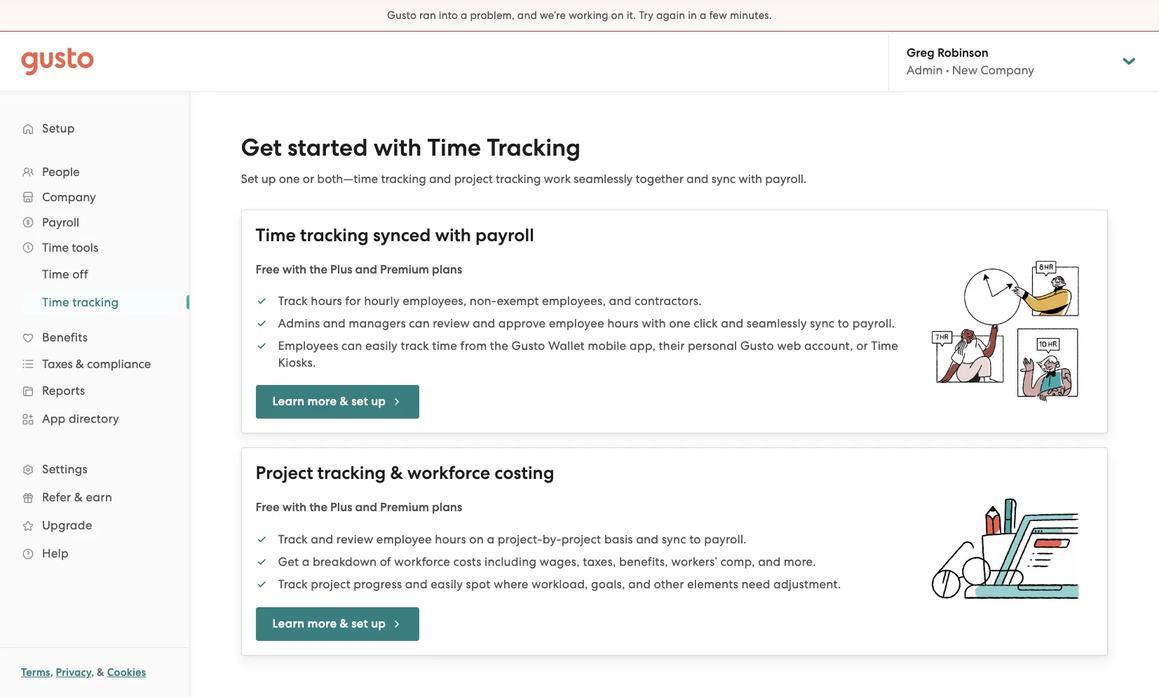 Task type: locate. For each thing, give the bounding box(es) containing it.
on left the it.
[[611, 9, 624, 22]]

more
[[308, 394, 337, 409], [308, 616, 337, 631]]

more down kiosks.
[[308, 394, 337, 409]]

2 horizontal spatial gusto
[[741, 339, 774, 353]]

set up one or both—time tracking and project tracking work seamlessly together and sync with payroll.
[[241, 172, 807, 186]]

1 vertical spatial learn
[[273, 616, 305, 631]]

plus up for
[[330, 262, 353, 277]]

0 vertical spatial payroll.
[[766, 172, 807, 186]]

hours left for
[[311, 294, 342, 308]]

0 horizontal spatial ,
[[50, 666, 53, 679]]

1 vertical spatial company
[[42, 190, 96, 204]]

0 vertical spatial learn
[[273, 394, 305, 409]]

0 vertical spatial employee
[[549, 316, 605, 330]]

list
[[0, 159, 189, 568], [0, 260, 189, 316], [256, 293, 905, 371], [256, 531, 905, 593]]

0 vertical spatial company
[[981, 63, 1035, 77]]

1 vertical spatial can
[[342, 339, 362, 353]]

managers
[[349, 316, 406, 330]]

and down 'non-'
[[473, 316, 496, 330]]

project down breakdown
[[311, 577, 351, 591]]

to up account,
[[838, 316, 850, 330]]

free for time tracking synced with payroll
[[256, 262, 280, 277]]

privacy
[[56, 666, 91, 679]]

free with the plus and premium plans
[[256, 262, 462, 277], [256, 500, 462, 515]]

2 more from the top
[[308, 616, 337, 631]]

directory
[[69, 412, 119, 426]]

hours up mobile at the right of the page
[[608, 316, 639, 330]]

and right click
[[721, 316, 744, 330]]

get up set
[[241, 133, 282, 162]]

and right together
[[687, 172, 709, 186]]

0 horizontal spatial on
[[470, 532, 484, 546]]

1 vertical spatial project
[[562, 532, 601, 546]]

1 vertical spatial one
[[669, 316, 691, 330]]

home image
[[21, 47, 94, 75]]

tracking inside gusto navigation element
[[72, 295, 119, 309]]

gusto ran into a problem, and we're working on it. try again in a few minutes.
[[387, 9, 772, 22]]

premium down synced
[[380, 262, 429, 277]]

basis
[[604, 532, 633, 546]]

more down breakdown
[[308, 616, 337, 631]]

2 learn from the top
[[273, 616, 305, 631]]

and up benefits,
[[636, 532, 659, 546]]

with
[[374, 133, 422, 162], [739, 172, 763, 186], [435, 224, 471, 246], [282, 262, 307, 277], [642, 316, 666, 330], [282, 500, 307, 515]]

0 horizontal spatial seamlessly
[[574, 172, 633, 186]]

employees, up admins and managers can review and approve employee hours with one click and seamlessly sync to payroll.
[[542, 294, 606, 308]]

1 plans from the top
[[432, 262, 462, 277]]

working
[[569, 9, 609, 22]]

2 vertical spatial payroll.
[[704, 532, 747, 546]]

free down the project
[[256, 500, 280, 515]]

tracking right the project
[[317, 462, 386, 484]]

get left breakdown
[[278, 555, 299, 569]]

the up admins
[[309, 262, 328, 277]]

0 vertical spatial get
[[241, 133, 282, 162]]

3 track from the top
[[278, 577, 308, 591]]

settings
[[42, 462, 88, 476]]

time tools button
[[14, 235, 175, 260]]

0 vertical spatial on
[[611, 9, 624, 22]]

project up 'taxes,'
[[562, 532, 601, 546]]

free with the plus and premium plans for &
[[256, 500, 462, 515]]

free with the plus and premium plans up breakdown
[[256, 500, 462, 515]]

2 horizontal spatial payroll.
[[853, 316, 895, 330]]

and up admins and managers can review and approve employee hours with one click and seamlessly sync to payroll.
[[609, 294, 632, 308]]

time for time tools
[[42, 241, 69, 255]]

1 horizontal spatial seamlessly
[[747, 316, 807, 330]]

on up costs
[[470, 532, 484, 546]]

company right new on the right top
[[981, 63, 1035, 77]]

hours
[[311, 294, 342, 308], [608, 316, 639, 330], [435, 532, 466, 546]]

into
[[439, 9, 458, 22]]

1 horizontal spatial company
[[981, 63, 1035, 77]]

tracking for time tracking synced with payroll
[[300, 224, 369, 246]]

hours up costs
[[435, 532, 466, 546]]

1 vertical spatial learn more & set up link
[[256, 607, 420, 641]]

0 vertical spatial plus
[[330, 262, 353, 277]]

and down benefits,
[[629, 577, 651, 591]]

1 learn more & set up link from the top
[[256, 385, 420, 419]]

tracking down the "tracking"
[[496, 172, 541, 186]]

2 horizontal spatial hours
[[608, 316, 639, 330]]

1 horizontal spatial easily
[[431, 577, 463, 591]]

0 vertical spatial easily
[[366, 339, 398, 353]]

one up their
[[669, 316, 691, 330]]

2 horizontal spatial project
[[562, 532, 601, 546]]

time inside time tools "dropdown button"
[[42, 241, 69, 255]]

get inside list
[[278, 555, 299, 569]]

1 vertical spatial learn more & set up
[[273, 616, 386, 631]]

track for time
[[278, 294, 308, 308]]

on
[[611, 9, 624, 22], [470, 532, 484, 546]]

list containing people
[[0, 159, 189, 568]]

1 free with the plus and premium plans from the top
[[256, 262, 462, 277]]

started
[[288, 133, 368, 162]]

up for project
[[371, 616, 386, 631]]

non-
[[470, 294, 497, 308]]

plans up track hours for hourly employees, non-exempt employees, and contractors.
[[432, 262, 462, 277]]

can
[[409, 316, 430, 330], [342, 339, 362, 353]]

2 premium from the top
[[380, 500, 429, 515]]

2 vertical spatial sync
[[662, 532, 687, 546]]

0 vertical spatial free with the plus and premium plans
[[256, 262, 462, 277]]

1 vertical spatial to
[[690, 532, 701, 546]]

setup link
[[14, 116, 175, 141]]

gusto left web
[[741, 339, 774, 353]]

gusto down approve
[[512, 339, 545, 353]]

0 horizontal spatial company
[[42, 190, 96, 204]]

track project progress and easily spot where workload, goals, and other elements need adjustment.
[[278, 577, 842, 591]]

hourly
[[364, 294, 400, 308]]

plans for with
[[432, 262, 462, 277]]

learn more & set up
[[273, 394, 386, 409], [273, 616, 386, 631]]

0 horizontal spatial employee
[[377, 532, 432, 546]]

time tools
[[42, 241, 98, 255]]

time for time tracking synced with payroll
[[256, 224, 296, 246]]

premium down the project tracking & workforce costing
[[380, 500, 429, 515]]

2 vertical spatial hours
[[435, 532, 466, 546]]

can inside employees can easily track time from the gusto wallet mobile app, their personal gusto web account, or time kiosks.
[[342, 339, 362, 353]]

personal
[[688, 339, 738, 353]]

sync right together
[[712, 172, 736, 186]]

project up the payroll
[[454, 172, 493, 186]]

0 vertical spatial free
[[256, 262, 280, 277]]

1 vertical spatial or
[[857, 339, 868, 353]]

learn more & set up down 'progress'
[[273, 616, 386, 631]]

easily down costs
[[431, 577, 463, 591]]

a
[[461, 9, 468, 22], [700, 9, 707, 22], [487, 532, 495, 546], [302, 555, 310, 569]]

1 set from the top
[[352, 394, 368, 409]]

learn for time
[[273, 394, 305, 409]]

1 horizontal spatial ,
[[91, 666, 94, 679]]

0 horizontal spatial hours
[[311, 294, 342, 308]]

track
[[401, 339, 429, 353]]

elements
[[687, 577, 739, 591]]

1 plus from the top
[[330, 262, 353, 277]]

0 horizontal spatial sync
[[662, 532, 687, 546]]

tracking down "get started with time tracking"
[[381, 172, 426, 186]]

1 vertical spatial free
[[256, 500, 280, 515]]

goals,
[[591, 577, 625, 591]]

on inside list
[[470, 532, 484, 546]]

employees, up time
[[403, 294, 467, 308]]

1 vertical spatial seamlessly
[[747, 316, 807, 330]]

the for project tracking & workforce costing
[[309, 500, 328, 515]]

time inside employees can easily track time from the gusto wallet mobile app, their personal gusto web account, or time kiosks.
[[871, 339, 899, 353]]

0 vertical spatial project
[[454, 172, 493, 186]]

reports link
[[14, 378, 175, 403]]

1 vertical spatial premium
[[380, 500, 429, 515]]

a right into
[[461, 9, 468, 22]]

in
[[688, 9, 697, 22]]

0 vertical spatial the
[[309, 262, 328, 277]]

1 horizontal spatial hours
[[435, 532, 466, 546]]

0 vertical spatial premium
[[380, 262, 429, 277]]

employee up of at bottom
[[377, 532, 432, 546]]

up for time
[[371, 394, 386, 409]]

setup
[[42, 121, 75, 135]]

1 horizontal spatial review
[[433, 316, 470, 330]]

to up 'workers''
[[690, 532, 701, 546]]

0 vertical spatial or
[[303, 172, 314, 186]]

free up admins
[[256, 262, 280, 277]]

1 horizontal spatial employee
[[549, 316, 605, 330]]

problem,
[[470, 9, 515, 22]]

adjustment.
[[774, 577, 842, 591]]

1 horizontal spatial payroll.
[[766, 172, 807, 186]]

exempt
[[497, 294, 539, 308]]

1 horizontal spatial can
[[409, 316, 430, 330]]

review up breakdown
[[337, 532, 374, 546]]

company down people
[[42, 190, 96, 204]]

up
[[261, 172, 276, 186], [371, 394, 386, 409], [371, 616, 386, 631]]

sync up 'workers''
[[662, 532, 687, 546]]

few
[[710, 9, 728, 22]]

1 vertical spatial set
[[352, 616, 368, 631]]

payroll
[[476, 224, 534, 246]]

learn
[[273, 394, 305, 409], [273, 616, 305, 631]]

the
[[309, 262, 328, 277], [490, 339, 509, 353], [309, 500, 328, 515]]

2 plans from the top
[[432, 500, 462, 515]]

1 horizontal spatial employees,
[[542, 294, 606, 308]]

learn more & set up link down 'progress'
[[256, 607, 420, 641]]

review up time
[[433, 316, 470, 330]]

again
[[657, 9, 686, 22]]

seamlessly
[[574, 172, 633, 186], [747, 316, 807, 330]]

1 vertical spatial on
[[470, 532, 484, 546]]

a left project-
[[487, 532, 495, 546]]

1 vertical spatial plus
[[330, 500, 353, 515]]

time inside time tracking link
[[42, 295, 69, 309]]

premium for &
[[380, 500, 429, 515]]

0 vertical spatial learn more & set up
[[273, 394, 386, 409]]

or
[[303, 172, 314, 186], [857, 339, 868, 353]]

2 learn more & set up from the top
[[273, 616, 386, 631]]

learn more & set up down kiosks.
[[273, 394, 386, 409]]

review
[[433, 316, 470, 330], [337, 532, 374, 546]]

contractors.
[[635, 294, 702, 308]]

0 vertical spatial review
[[433, 316, 470, 330]]

free with the plus and premium plans up for
[[256, 262, 462, 277]]

track for project
[[278, 532, 308, 546]]

0 vertical spatial more
[[308, 394, 337, 409]]

company button
[[14, 185, 175, 210]]

project
[[454, 172, 493, 186], [562, 532, 601, 546], [311, 577, 351, 591]]

1 horizontal spatial or
[[857, 339, 868, 353]]

0 vertical spatial one
[[279, 172, 300, 186]]

1 vertical spatial up
[[371, 394, 386, 409]]

one right set
[[279, 172, 300, 186]]

the right from
[[490, 339, 509, 353]]

and down for
[[323, 316, 346, 330]]

plans down the project tracking & workforce costing
[[432, 500, 462, 515]]

1 horizontal spatial on
[[611, 9, 624, 22]]

2 set from the top
[[352, 616, 368, 631]]

, left privacy
[[50, 666, 53, 679]]

and down the project tracking & workforce costing
[[355, 500, 377, 515]]

can down "managers" at top left
[[342, 339, 362, 353]]

upgrade link
[[14, 513, 175, 538]]

2 track from the top
[[278, 532, 308, 546]]

the for time tracking synced with payroll
[[309, 262, 328, 277]]

terms link
[[21, 666, 50, 679]]

1 vertical spatial sync
[[810, 316, 835, 330]]

2 free from the top
[[256, 500, 280, 515]]

greg
[[907, 46, 935, 60]]

2 vertical spatial project
[[311, 577, 351, 591]]

cookies
[[107, 666, 146, 679]]

1 horizontal spatial sync
[[712, 172, 736, 186]]

, left cookies button
[[91, 666, 94, 679]]

spot
[[466, 577, 491, 591]]

and up need
[[758, 555, 781, 569]]

1 vertical spatial free with the plus and premium plans
[[256, 500, 462, 515]]

earn
[[86, 490, 112, 504]]

0 horizontal spatial easily
[[366, 339, 398, 353]]

tracking down time off link
[[72, 295, 119, 309]]

seamlessly up web
[[747, 316, 807, 330]]

1 free from the top
[[256, 262, 280, 277]]

0 vertical spatial hours
[[311, 294, 342, 308]]

and right 'progress'
[[405, 577, 428, 591]]

tracking down both—time
[[300, 224, 369, 246]]

2 learn more & set up link from the top
[[256, 607, 420, 641]]

plus for time
[[330, 262, 353, 277]]

2 vertical spatial up
[[371, 616, 386, 631]]

1 learn more & set up from the top
[[273, 394, 386, 409]]

1 vertical spatial more
[[308, 616, 337, 631]]

1 vertical spatial get
[[278, 555, 299, 569]]

and up breakdown
[[311, 532, 334, 546]]

1 vertical spatial the
[[490, 339, 509, 353]]

plus for project
[[330, 500, 353, 515]]

or down the started
[[303, 172, 314, 186]]

1 vertical spatial easily
[[431, 577, 463, 591]]

1 more from the top
[[308, 394, 337, 409]]

admin
[[907, 63, 943, 77]]

2 vertical spatial track
[[278, 577, 308, 591]]

1 horizontal spatial project
[[454, 172, 493, 186]]

track
[[278, 294, 308, 308], [278, 532, 308, 546], [278, 577, 308, 591]]

the down the project
[[309, 500, 328, 515]]

can up track
[[409, 316, 430, 330]]

1 learn from the top
[[273, 394, 305, 409]]

gusto left the ran
[[387, 9, 417, 22]]

or right account,
[[857, 339, 868, 353]]

2 vertical spatial the
[[309, 500, 328, 515]]

1 vertical spatial plans
[[432, 500, 462, 515]]

company
[[981, 63, 1035, 77], [42, 190, 96, 204]]

to
[[838, 316, 850, 330], [690, 532, 701, 546]]

0 horizontal spatial employees,
[[403, 294, 467, 308]]

get for get a breakdown of workforce costs including wages, taxes, benefits, workers' comp, and more.
[[278, 555, 299, 569]]

learn more & set up link down kiosks.
[[256, 385, 420, 419]]

time
[[432, 339, 458, 353]]

1 track from the top
[[278, 294, 308, 308]]

employee up wallet
[[549, 316, 605, 330]]

and left we're
[[518, 9, 537, 22]]

1 horizontal spatial to
[[838, 316, 850, 330]]

time for time off
[[42, 267, 69, 281]]

plus up breakdown
[[330, 500, 353, 515]]

sync up account,
[[810, 316, 835, 330]]

set
[[352, 394, 368, 409], [352, 616, 368, 631]]

employees,
[[403, 294, 467, 308], [542, 294, 606, 308]]

1 vertical spatial track
[[278, 532, 308, 546]]

1 vertical spatial hours
[[608, 316, 639, 330]]

it.
[[627, 9, 636, 22]]

0 vertical spatial sync
[[712, 172, 736, 186]]

2 plus from the top
[[330, 500, 353, 515]]

list containing track hours for hourly employees, non-exempt employees, and contractors.
[[256, 293, 905, 371]]

seamlessly right work
[[574, 172, 633, 186]]

easily down "managers" at top left
[[366, 339, 398, 353]]

& inside dropdown button
[[76, 357, 84, 371]]

0 vertical spatial set
[[352, 394, 368, 409]]

their
[[659, 339, 685, 353]]

by-
[[543, 532, 562, 546]]

1 horizontal spatial one
[[669, 316, 691, 330]]

time inside time off link
[[42, 267, 69, 281]]

compliance
[[87, 357, 151, 371]]

2 free with the plus and premium plans from the top
[[256, 500, 462, 515]]

tracking for project tracking & workforce costing
[[317, 462, 386, 484]]

0 horizontal spatial review
[[337, 532, 374, 546]]

sync
[[712, 172, 736, 186], [810, 316, 835, 330], [662, 532, 687, 546]]

payroll.
[[766, 172, 807, 186], [853, 316, 895, 330], [704, 532, 747, 546]]

0 vertical spatial plans
[[432, 262, 462, 277]]

work
[[544, 172, 571, 186]]

plans for workforce
[[432, 500, 462, 515]]

1 premium from the top
[[380, 262, 429, 277]]

company inside dropdown button
[[42, 190, 96, 204]]

taxes,
[[583, 555, 616, 569]]

0 horizontal spatial can
[[342, 339, 362, 353]]

tracking
[[381, 172, 426, 186], [496, 172, 541, 186], [300, 224, 369, 246], [72, 295, 119, 309], [317, 462, 386, 484]]



Task type: describe. For each thing, give the bounding box(es) containing it.
and up for
[[355, 262, 377, 277]]

2 employees, from the left
[[542, 294, 606, 308]]

for
[[345, 294, 361, 308]]

payroll button
[[14, 210, 175, 235]]

more.
[[784, 555, 816, 569]]

admins and managers can review and approve employee hours with one click and seamlessly sync to payroll.
[[278, 316, 895, 330]]

comp,
[[721, 555, 755, 569]]

track and review employee hours on a project-by-project basis and sync to payroll.
[[278, 532, 747, 546]]

0 horizontal spatial or
[[303, 172, 314, 186]]

taxes & compliance button
[[14, 351, 175, 377]]

get for get started with time tracking
[[241, 133, 282, 162]]

0 horizontal spatial to
[[690, 532, 701, 546]]

list containing time off
[[0, 260, 189, 316]]

need
[[742, 577, 771, 591]]

0 vertical spatial workforce
[[407, 462, 491, 484]]

benefits link
[[14, 325, 175, 350]]

synced
[[373, 224, 431, 246]]

list containing track and review employee hours on a project-by-project basis and sync to payroll.
[[256, 531, 905, 593]]

or inside employees can easily track time from the gusto wallet mobile app, their personal gusto web account, or time kiosks.
[[857, 339, 868, 353]]

refer & earn
[[42, 490, 112, 504]]

terms , privacy , & cookies
[[21, 666, 146, 679]]

mobile
[[588, 339, 627, 353]]

learn for project
[[273, 616, 305, 631]]

0 vertical spatial can
[[409, 316, 430, 330]]

refer
[[42, 490, 71, 504]]

learn more & set up for project
[[273, 616, 386, 631]]

project-
[[498, 532, 543, 546]]

workload,
[[532, 577, 588, 591]]

upgrade
[[42, 518, 92, 532]]

a left breakdown
[[302, 555, 310, 569]]

track hours for hourly employees, non-exempt employees, and contractors.
[[278, 294, 702, 308]]

project tracking & workforce costing
[[256, 462, 555, 484]]

app directory
[[42, 412, 119, 426]]

more for project
[[308, 616, 337, 631]]

settings link
[[14, 457, 175, 482]]

benefits,
[[619, 555, 668, 569]]

taxes
[[42, 357, 73, 371]]

cookies button
[[107, 664, 146, 681]]

time off
[[42, 267, 88, 281]]

time tracking synced with payroll
[[256, 224, 534, 246]]

try
[[639, 9, 654, 22]]

company inside greg robinson admin • new company
[[981, 63, 1035, 77]]

including
[[485, 555, 537, 569]]

0 horizontal spatial gusto
[[387, 9, 417, 22]]

learn more & set up link for time
[[256, 385, 420, 419]]

people button
[[14, 159, 175, 185]]

account,
[[805, 339, 854, 353]]

the inside employees can easily track time from the gusto wallet mobile app, their personal gusto web account, or time kiosks.
[[490, 339, 509, 353]]

kiosks.
[[278, 356, 316, 370]]

privacy link
[[56, 666, 91, 679]]

of
[[380, 555, 391, 569]]

reports
[[42, 384, 85, 398]]

1 vertical spatial workforce
[[394, 555, 450, 569]]

payroll
[[42, 215, 79, 229]]

0 vertical spatial up
[[261, 172, 276, 186]]

1 , from the left
[[50, 666, 53, 679]]

progress
[[354, 577, 402, 591]]

2 , from the left
[[91, 666, 94, 679]]

together
[[636, 172, 684, 186]]

benefits
[[42, 330, 88, 344]]

approve
[[499, 316, 546, 330]]

easily inside employees can easily track time from the gusto wallet mobile app, their personal gusto web account, or time kiosks.
[[366, 339, 398, 353]]

we're
[[540, 9, 566, 22]]

learn more & set up for time
[[273, 394, 386, 409]]

both—time
[[317, 172, 378, 186]]

project
[[256, 462, 313, 484]]

get a breakdown of workforce costs including wages, taxes, benefits, workers' comp, and more.
[[278, 555, 816, 569]]

more for time
[[308, 394, 337, 409]]

set for &
[[352, 616, 368, 631]]

premium for synced
[[380, 262, 429, 277]]

ran
[[420, 9, 436, 22]]

admins
[[278, 316, 320, 330]]

minutes.
[[730, 9, 772, 22]]

set for synced
[[352, 394, 368, 409]]

free with the plus and premium plans for synced
[[256, 262, 462, 277]]

breakdown
[[313, 555, 377, 569]]

costs
[[454, 555, 482, 569]]

1 vertical spatial review
[[337, 532, 374, 546]]

app directory link
[[14, 406, 175, 431]]

people
[[42, 165, 80, 179]]

refer & earn link
[[14, 485, 175, 510]]

greg robinson admin • new company
[[907, 46, 1035, 77]]

1 vertical spatial payroll.
[[853, 316, 895, 330]]

taxes & compliance
[[42, 357, 151, 371]]

employees can easily track time from the gusto wallet mobile app, their personal gusto web account, or time kiosks.
[[278, 339, 899, 370]]

time for time tracking
[[42, 295, 69, 309]]

web
[[777, 339, 802, 353]]

robinson
[[938, 46, 989, 60]]

time tracking
[[42, 295, 119, 309]]

and down "get started with time tracking"
[[429, 172, 451, 186]]

costing
[[495, 462, 555, 484]]

0 horizontal spatial payroll.
[[704, 532, 747, 546]]

other
[[654, 577, 684, 591]]

tracking for time tracking
[[72, 295, 119, 309]]

free for project tracking & workforce costing
[[256, 500, 280, 515]]

help link
[[14, 541, 175, 566]]

tools
[[72, 241, 98, 255]]

0 horizontal spatial one
[[279, 172, 300, 186]]

learn more & set up link for project
[[256, 607, 420, 641]]

new
[[953, 63, 978, 77]]

tracking
[[487, 133, 581, 162]]

2 horizontal spatial sync
[[810, 316, 835, 330]]

time tracking link
[[25, 290, 175, 315]]

1 horizontal spatial gusto
[[512, 339, 545, 353]]

0 vertical spatial seamlessly
[[574, 172, 633, 186]]

from
[[461, 339, 487, 353]]

0 vertical spatial to
[[838, 316, 850, 330]]

1 employees, from the left
[[403, 294, 467, 308]]

time off link
[[25, 262, 175, 287]]

a right in
[[700, 9, 707, 22]]

employees
[[278, 339, 339, 353]]

gusto navigation element
[[0, 92, 189, 590]]

set
[[241, 172, 259, 186]]

wallet
[[549, 339, 585, 353]]

•
[[946, 63, 950, 77]]

0 horizontal spatial project
[[311, 577, 351, 591]]



Task type: vqa. For each thing, say whether or not it's contained in the screenshot.
THE PERSONAL
yes



